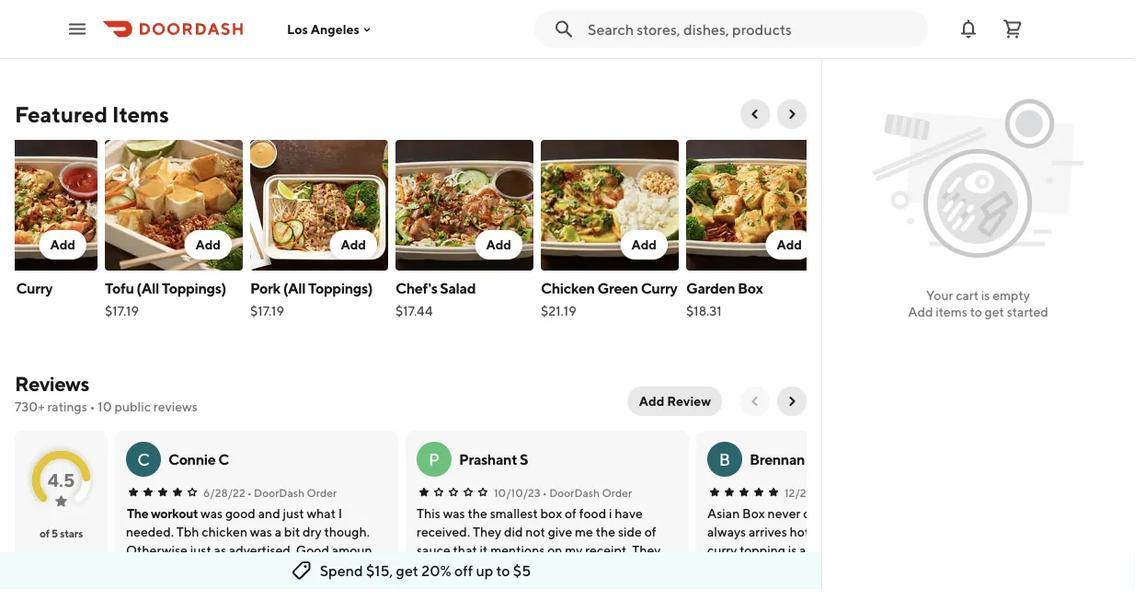 Task type: vqa. For each thing, say whether or not it's contained in the screenshot.
The workout on the bottom of the page
yes



Task type: locate. For each thing, give the bounding box(es) containing it.
• right 10/10/23
[[543, 486, 547, 499]]

1 toppings) from the left
[[162, 279, 226, 297]]

add button for pork (all toppings)
[[330, 230, 377, 260]]

los
[[287, 21, 308, 37]]

chicken green curry image
[[541, 140, 679, 271]]

1 horizontal spatial $17.19
[[250, 303, 284, 318]]

• doordash order right 6/28/22
[[247, 486, 337, 499]]

2 $17.19 from the left
[[250, 303, 284, 318]]

s
[[520, 451, 528, 468], [808, 451, 816, 468]]

c
[[137, 449, 150, 469], [218, 451, 229, 468]]

order for c
[[307, 486, 337, 499]]

c left connie
[[137, 449, 150, 469]]

10/10/23
[[494, 486, 541, 499]]

1 horizontal spatial (all
[[283, 279, 306, 297]]

• for p
[[543, 486, 547, 499]]

add
[[50, 237, 75, 252], [195, 237, 221, 252], [341, 237, 366, 252], [486, 237, 512, 252], [632, 237, 657, 252], [777, 237, 803, 252], [909, 304, 934, 319], [639, 393, 665, 409]]

to down cart
[[971, 304, 983, 319]]

items
[[112, 101, 169, 127]]

2 order from the left
[[602, 486, 633, 499]]

0 horizontal spatial $17.19
[[105, 303, 139, 318]]

1 horizontal spatial c
[[218, 451, 229, 468]]

s up 12/25/22
[[808, 451, 816, 468]]

box
[[738, 279, 763, 297]]

1 doordash from the left
[[254, 486, 305, 499]]

previous button of carousel image
[[748, 107, 763, 121]]

add inside button
[[639, 393, 665, 409]]

public
[[115, 399, 151, 414]]

$21.19
[[541, 303, 577, 318]]

1 (all from the left
[[137, 279, 159, 297]]

0 horizontal spatial to
[[497, 562, 510, 579]]

• inside reviews 730+ ratings • 10 public reviews
[[90, 399, 95, 414]]

reviews
[[15, 372, 89, 396]]

$17.19 for tofu
[[105, 303, 139, 318]]

2 toppings) from the left
[[308, 279, 373, 297]]

toppings) inside pork (all toppings) $17.19
[[308, 279, 373, 297]]

1 • doordash order from the left
[[247, 486, 337, 499]]

0 horizontal spatial get
[[396, 562, 419, 579]]

0 horizontal spatial •
[[90, 399, 95, 414]]

toppings) inside tofu (all toppings) $17.19
[[162, 279, 226, 297]]

$17.19
[[105, 303, 139, 318], [250, 303, 284, 318]]

tofu (all toppings) $17.19
[[105, 279, 226, 318]]

2 • doordash order from the left
[[543, 486, 633, 499]]

2 (all from the left
[[283, 279, 306, 297]]

pork
[[250, 279, 281, 297]]

$17.19 down pork
[[250, 303, 284, 318]]

1 horizontal spatial order
[[602, 486, 633, 499]]

1 horizontal spatial get
[[985, 304, 1005, 319]]

ratings
[[47, 399, 87, 414]]

1 order from the left
[[307, 486, 337, 499]]

spend
[[320, 562, 363, 579]]

0 horizontal spatial s
[[520, 451, 528, 468]]

order for p
[[602, 486, 633, 499]]

chicken
[[541, 279, 595, 297]]

1 s from the left
[[520, 451, 528, 468]]

• doordash order for c
[[247, 486, 337, 499]]

2 doordash from the left
[[550, 486, 600, 499]]

get
[[985, 304, 1005, 319], [396, 562, 419, 579]]

(all right pork
[[283, 279, 306, 297]]

doordash for c
[[254, 486, 305, 499]]

s up 10/10/23
[[520, 451, 528, 468]]

$17.19 down the tofu
[[105, 303, 139, 318]]

prashant s
[[459, 451, 528, 468]]

doordash right 6/28/22
[[254, 486, 305, 499]]

• for c
[[247, 486, 252, 499]]

• left the 10
[[90, 399, 95, 414]]

• doordash order
[[247, 486, 337, 499], [543, 486, 633, 499]]

• right 6/28/22
[[247, 486, 252, 499]]

20%
[[422, 562, 452, 579]]

12/25/22
[[785, 486, 831, 499]]

(all inside tofu (all toppings) $17.19
[[137, 279, 159, 297]]

to for up
[[497, 562, 510, 579]]

to right up
[[497, 562, 510, 579]]

connie
[[168, 451, 216, 468]]

reviews 730+ ratings • 10 public reviews
[[15, 372, 198, 414]]

toppings) left pork
[[162, 279, 226, 297]]

s for p
[[520, 451, 528, 468]]

add review
[[639, 393, 711, 409]]

to inside your cart is empty add items to get started
[[971, 304, 983, 319]]

1 horizontal spatial • doordash order
[[543, 486, 633, 499]]

2 s from the left
[[808, 451, 816, 468]]

0 horizontal spatial order
[[307, 486, 337, 499]]

tofu
[[105, 279, 134, 297]]

add review button
[[628, 387, 722, 416]]

add button
[[0, 136, 101, 331], [39, 230, 87, 260], [184, 230, 232, 260], [330, 230, 377, 260], [475, 230, 523, 260], [621, 230, 668, 260], [766, 230, 814, 260]]

$17.19 inside pork (all toppings) $17.19
[[250, 303, 284, 318]]

1 $17.19 from the left
[[105, 303, 139, 318]]

get down the is
[[985, 304, 1005, 319]]

doordash
[[254, 486, 305, 499], [550, 486, 600, 499]]

(all right the tofu
[[137, 279, 159, 297]]

reviews link
[[15, 372, 89, 396]]

2 horizontal spatial •
[[543, 486, 547, 499]]

workout
[[151, 506, 198, 521]]

order
[[307, 486, 337, 499], [602, 486, 633, 499]]

add for chicken curry image
[[50, 237, 75, 252]]

to for items
[[971, 304, 983, 319]]

0 vertical spatial to
[[971, 304, 983, 319]]

to
[[971, 304, 983, 319], [497, 562, 510, 579]]

c right connie
[[218, 451, 229, 468]]

0 horizontal spatial (all
[[137, 279, 159, 297]]

(all inside pork (all toppings) $17.19
[[283, 279, 306, 297]]

doordash right 10/10/23
[[550, 486, 600, 499]]

1 vertical spatial to
[[497, 562, 510, 579]]

review
[[667, 393, 711, 409]]

p
[[429, 449, 440, 469]]

toppings) right pork
[[308, 279, 373, 297]]

0 vertical spatial get
[[985, 304, 1005, 319]]

$17.19 inside tofu (all toppings) $17.19
[[105, 303, 139, 318]]

(all
[[137, 279, 159, 297], [283, 279, 306, 297]]

•
[[90, 399, 95, 414], [247, 486, 252, 499], [543, 486, 547, 499]]

1 horizontal spatial •
[[247, 486, 252, 499]]

reviews
[[153, 399, 198, 414]]

angeles
[[311, 21, 360, 37]]

brennan s
[[750, 451, 816, 468]]

tofu (all toppings) image
[[105, 140, 243, 271]]

1 horizontal spatial doordash
[[550, 486, 600, 499]]

add for the chicken green curry image
[[632, 237, 657, 252]]

salad
[[440, 279, 476, 297]]

chef's salad $17.44
[[396, 279, 476, 318]]

add for chef's salad image
[[486, 237, 512, 252]]

0 horizontal spatial toppings)
[[162, 279, 226, 297]]

garden box image
[[687, 140, 825, 271]]

1 horizontal spatial to
[[971, 304, 983, 319]]

1 horizontal spatial toppings)
[[308, 279, 373, 297]]

featured items
[[15, 101, 169, 127]]

• doordash order for p
[[543, 486, 633, 499]]

is
[[982, 288, 991, 303]]

add inside your cart is empty add items to get started
[[909, 304, 934, 319]]

0 horizontal spatial doordash
[[254, 486, 305, 499]]

pork (all toppings) image
[[250, 140, 388, 271]]

open menu image
[[66, 18, 88, 40]]

previous image
[[748, 394, 763, 409]]

toppings) for tofu (all toppings)
[[162, 279, 226, 297]]

your
[[927, 288, 954, 303]]

• doordash order right 10/10/23
[[543, 486, 633, 499]]

1 horizontal spatial s
[[808, 451, 816, 468]]

0 horizontal spatial • doordash order
[[247, 486, 337, 499]]

get right $15,
[[396, 562, 419, 579]]

toppings)
[[162, 279, 226, 297], [308, 279, 373, 297]]



Task type: describe. For each thing, give the bounding box(es) containing it.
1 vertical spatial get
[[396, 562, 419, 579]]

add for pork (all toppings) image
[[341, 237, 366, 252]]

brennan
[[750, 451, 805, 468]]

doordash for p
[[550, 486, 600, 499]]

garden box $18.31
[[687, 279, 763, 318]]

curry
[[641, 279, 678, 297]]

spend $15, get 20% off up to $5
[[320, 562, 531, 579]]

prashant
[[459, 451, 517, 468]]

notification bell image
[[958, 18, 980, 40]]

los angeles button
[[287, 21, 374, 37]]

b
[[720, 449, 731, 469]]

of
[[40, 526, 49, 539]]

add button for chef's salad
[[475, 230, 523, 260]]

toppings) for pork (all toppings)
[[308, 279, 373, 297]]

add button for tofu (all toppings)
[[184, 230, 232, 260]]

4.5
[[48, 469, 75, 491]]

10
[[98, 399, 112, 414]]

$17.44
[[396, 303, 433, 318]]

next button of carousel image
[[785, 107, 800, 121]]

chicken green curry $21.19
[[541, 279, 678, 318]]

$5
[[513, 562, 531, 579]]

up
[[476, 562, 494, 579]]

pork (all toppings) $17.19
[[250, 279, 373, 318]]

green
[[598, 279, 639, 297]]

the workout button
[[127, 504, 198, 523]]

chef's salad image
[[396, 140, 534, 271]]

s for b
[[808, 451, 816, 468]]

add button for garden box
[[766, 230, 814, 260]]

off
[[455, 562, 473, 579]]

the
[[127, 506, 149, 521]]

get inside your cart is empty add items to get started
[[985, 304, 1005, 319]]

$15,
[[366, 562, 393, 579]]

chef's
[[396, 279, 438, 297]]

add button for chicken green curry
[[621, 230, 668, 260]]

add for garden box image
[[777, 237, 803, 252]]

Store search: begin typing to search for stores available on DoorDash text field
[[588, 19, 918, 39]]

empty
[[993, 288, 1031, 303]]

$17.19 for pork
[[250, 303, 284, 318]]

featured items heading
[[15, 99, 169, 129]]

5
[[51, 526, 58, 539]]

the workout
[[127, 506, 198, 521]]

garden
[[687, 279, 736, 297]]

6/28/22
[[203, 486, 245, 499]]

your cart is empty add items to get started
[[909, 288, 1049, 319]]

(all for tofu
[[137, 279, 159, 297]]

730+
[[15, 399, 45, 414]]

next image
[[785, 394, 800, 409]]

stars
[[60, 526, 83, 539]]

los angeles
[[287, 21, 360, 37]]

0 horizontal spatial c
[[137, 449, 150, 469]]

items
[[936, 304, 968, 319]]

(all for pork
[[283, 279, 306, 297]]

connie c
[[168, 451, 229, 468]]

$18.31
[[687, 303, 722, 318]]

0 items, open order cart image
[[1002, 18, 1024, 40]]

featured
[[15, 101, 108, 127]]

chicken curry image
[[0, 140, 98, 271]]

of 5 stars
[[40, 526, 83, 539]]

cart
[[956, 288, 979, 303]]

add for the tofu (all toppings) image
[[195, 237, 221, 252]]

started
[[1007, 304, 1049, 319]]



